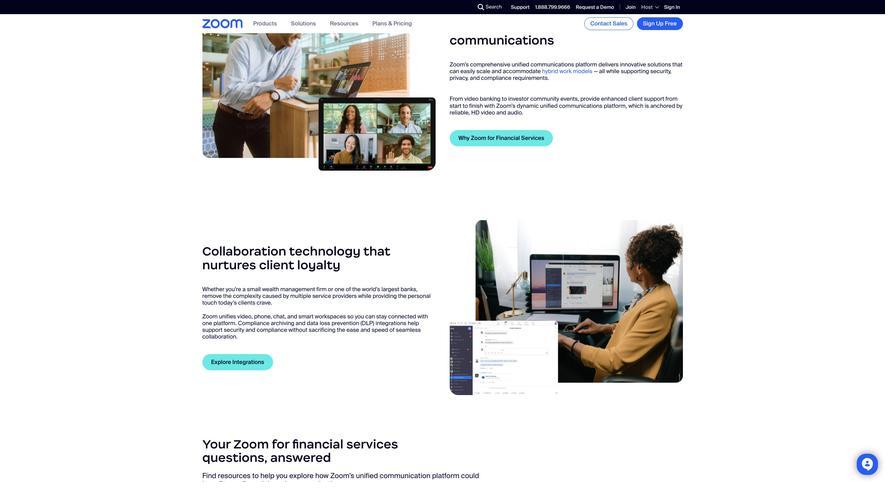 Task type: locate. For each thing, give the bounding box(es) containing it.
whether
[[202, 286, 225, 293]]

zoom for why
[[471, 134, 487, 142]]

zoom right why
[[471, 134, 487, 142]]

1 vertical spatial you
[[276, 472, 288, 481]]

or
[[328, 286, 334, 293]]

to right banking
[[502, 95, 507, 103]]

and down support
[[512, 19, 536, 34]]

1 vertical spatial a
[[243, 286, 246, 293]]

0 vertical spatial of
[[346, 286, 351, 293]]

your
[[227, 480, 241, 482]]

0 horizontal spatial zoom
[[202, 313, 218, 320]]

sign inside sign up free link
[[644, 20, 655, 27]]

financial
[[293, 437, 344, 452], [243, 480, 270, 482]]

0 horizontal spatial one
[[202, 320, 212, 327]]

0 vertical spatial zoom's
[[450, 61, 469, 68]]

to inside find resources to help you explore how zoom's unified communication platform could benefit your financial services organization.
[[253, 472, 259, 481]]

1.888.799.9666
[[536, 4, 571, 10]]

solutions
[[648, 61, 672, 68]]

while right all
[[607, 68, 620, 75]]

questions,
[[202, 450, 268, 466]]

0 horizontal spatial for
[[272, 437, 290, 452]]

0 horizontal spatial while
[[358, 292, 372, 300]]

by
[[677, 102, 683, 110], [283, 292, 289, 300]]

comprehensive
[[471, 61, 511, 68]]

secure
[[539, 19, 581, 34]]

accommodate
[[503, 68, 541, 75]]

video right hd
[[481, 109, 496, 116]]

0 vertical spatial with
[[485, 102, 495, 110]]

compliance down comprehensive
[[482, 74, 512, 82]]

1 horizontal spatial you
[[355, 313, 364, 320]]

compliance
[[238, 320, 270, 327]]

sign left in
[[665, 4, 675, 10]]

seamless
[[396, 326, 421, 334]]

seamless
[[450, 19, 510, 34]]

plans & pricing link
[[373, 20, 412, 27]]

one right or
[[335, 286, 345, 293]]

0 horizontal spatial with
[[418, 313, 428, 320]]

0 horizontal spatial financial
[[243, 480, 270, 482]]

2 horizontal spatial zoom
[[471, 134, 487, 142]]

1 horizontal spatial zoom's
[[450, 61, 469, 68]]

by right caused
[[283, 292, 289, 300]]

video up hd
[[465, 95, 479, 103]]

up
[[657, 20, 664, 27]]

financial up how
[[293, 437, 344, 452]]

help inside find resources to help you explore how zoom's unified communication platform could benefit your financial services organization.
[[261, 472, 275, 481]]

find resources to help you explore how zoom's unified communication platform could benefit your financial services organization.
[[202, 472, 480, 482]]

0 vertical spatial zoom
[[471, 134, 487, 142]]

and left data
[[296, 320, 306, 327]]

collaboration technology that nurtures client loyalty
[[202, 244, 391, 273]]

speed
[[372, 326, 389, 334]]

0 horizontal spatial a
[[243, 286, 246, 293]]

1 horizontal spatial while
[[607, 68, 620, 75]]

1 vertical spatial while
[[358, 292, 372, 300]]

demo
[[601, 4, 615, 10]]

that inside 'collaboration technology that nurtures client loyalty'
[[364, 244, 391, 259]]

0 horizontal spatial you
[[276, 472, 288, 481]]

2 horizontal spatial to
[[502, 95, 507, 103]]

0 vertical spatial compliance
[[482, 74, 512, 82]]

1 horizontal spatial to
[[463, 102, 468, 110]]

zoom's left dynamic
[[497, 102, 516, 110]]

you right so
[[355, 313, 364, 320]]

zoom's inside zoom's comprehensive unified communications platform delivers innovative solutions that can easily scale and accommodate
[[450, 61, 469, 68]]

1 vertical spatial video
[[481, 109, 496, 116]]

1 horizontal spatial services
[[347, 437, 399, 452]]

zoom right your
[[234, 437, 269, 452]]

by inside from video banking to investor community events, provide enhanced client support from start to finish with zoom's dynamic unified communications platform, which is anchored by reliable, hd video and audio.
[[677, 102, 683, 110]]

with inside the zoom unifies video, phone, chat, and smart workspaces so you can stay connected with one platform. compliance archiving and data loss prevention (dlp) integrations help support security and compliance without sacrificing the ease and speed of seamless collaboration.
[[418, 313, 428, 320]]

1 vertical spatial that
[[364, 244, 391, 259]]

you left explore
[[276, 472, 288, 481]]

supporting
[[621, 68, 650, 75]]

0 horizontal spatial support
[[202, 326, 223, 334]]

1 horizontal spatial with
[[485, 102, 495, 110]]

zoom down touch
[[202, 313, 218, 320]]

by inside whether you're a small wealth management firm or one of the world's largest banks, remove the complexity caused by multiple service providers while providing the personal touch today's clients crave.
[[283, 292, 289, 300]]

ease
[[347, 326, 360, 334]]

1 horizontal spatial video
[[481, 109, 496, 116]]

1 vertical spatial compliance
[[257, 326, 287, 334]]

1 horizontal spatial financial
[[293, 437, 344, 452]]

financial right your
[[243, 480, 270, 482]]

1 vertical spatial by
[[283, 292, 289, 300]]

a
[[597, 4, 600, 10], [243, 286, 246, 293]]

resources
[[330, 20, 359, 27]]

1 vertical spatial for
[[272, 437, 290, 452]]

0 vertical spatial sign
[[665, 4, 675, 10]]

1 vertical spatial of
[[390, 326, 395, 334]]

the left world's
[[353, 286, 361, 293]]

banking
[[480, 95, 501, 103]]

and left audio. at top
[[497, 109, 507, 116]]

0 horizontal spatial compliance
[[257, 326, 287, 334]]

zoom inside "link"
[[471, 134, 487, 142]]

0 horizontal spatial by
[[283, 292, 289, 300]]

0 vertical spatial one
[[335, 286, 345, 293]]

0 vertical spatial help
[[408, 320, 419, 327]]

unifies
[[219, 313, 236, 320]]

0 vertical spatial client
[[629, 95, 643, 103]]

0 vertical spatial services
[[347, 437, 399, 452]]

1 horizontal spatial can
[[450, 68, 460, 75]]

zoom's inside from video banking to investor community events, provide enhanced client support from start to finish with zoom's dynamic unified communications platform, which is anchored by reliable, hd video and audio.
[[497, 102, 516, 110]]

0 horizontal spatial client
[[259, 257, 295, 273]]

crave.
[[257, 299, 272, 307]]

client up wealth
[[259, 257, 295, 273]]

—
[[594, 68, 598, 75]]

host
[[642, 4, 654, 10]]

0 vertical spatial a
[[597, 4, 600, 10]]

2 vertical spatial zoom's
[[331, 472, 355, 481]]

zoom logo image
[[202, 19, 243, 28]]

hybrid work models
[[543, 68, 593, 75]]

zoom's right how
[[331, 472, 355, 481]]

0 horizontal spatial services
[[271, 480, 299, 482]]

1 vertical spatial with
[[418, 313, 428, 320]]

sign left up
[[644, 20, 655, 27]]

a inside whether you're a small wealth management firm or one of the world's largest banks, remove the complexity caused by multiple service providers while providing the personal touch today's clients crave.
[[243, 286, 246, 293]]

1 horizontal spatial by
[[677, 102, 683, 110]]

1 vertical spatial services
[[271, 480, 299, 482]]

platform left all
[[576, 61, 598, 68]]

1 vertical spatial support
[[202, 326, 223, 334]]

contact sales
[[591, 20, 628, 27]]

join link
[[626, 4, 636, 10]]

a left 'small'
[[243, 286, 246, 293]]

video
[[465, 95, 479, 103], [481, 109, 496, 116]]

support
[[512, 4, 530, 10]]

search image
[[478, 4, 484, 10], [478, 4, 484, 10]]

0 vertical spatial support
[[645, 95, 665, 103]]

caused
[[263, 292, 282, 300]]

1 horizontal spatial platform
[[576, 61, 598, 68]]

can left stay
[[366, 313, 375, 320]]

0 vertical spatial that
[[673, 61, 683, 68]]

0 horizontal spatial platform
[[433, 472, 460, 481]]

1 horizontal spatial that
[[673, 61, 683, 68]]

security,
[[651, 68, 672, 75]]

for inside your zoom for financial services questions, answered
[[272, 437, 290, 452]]

zoom's inside find resources to help you explore how zoom's unified communication platform could benefit your financial services organization.
[[331, 472, 355, 481]]

help right resources at the bottom left of page
[[261, 472, 275, 481]]

by right anchored
[[677, 102, 683, 110]]

support inside the zoom unifies video, phone, chat, and smart workspaces so you can stay connected with one platform. compliance archiving and data loss prevention (dlp) integrations help support security and compliance without sacrificing the ease and speed of seamless collaboration.
[[202, 326, 223, 334]]

explore integrations link
[[202, 354, 273, 371]]

find
[[202, 472, 216, 481]]

1 horizontal spatial support
[[645, 95, 665, 103]]

and right privacy,
[[470, 74, 480, 82]]

communications inside seamless and secure unified communications
[[450, 32, 555, 48]]

support down unifies
[[202, 326, 223, 334]]

1 horizontal spatial help
[[408, 320, 419, 327]]

0 vertical spatial while
[[607, 68, 620, 75]]

0 vertical spatial you
[[355, 313, 364, 320]]

explore integrations
[[211, 359, 264, 366]]

0 horizontal spatial can
[[366, 313, 375, 320]]

for for financial
[[272, 437, 290, 452]]

one left 'platform.'
[[202, 320, 212, 327]]

zoom's
[[450, 61, 469, 68], [497, 102, 516, 110], [331, 472, 355, 481]]

1 vertical spatial client
[[259, 257, 295, 273]]

services
[[522, 134, 545, 142]]

1 vertical spatial platform
[[433, 472, 460, 481]]

can left easily
[[450, 68, 460, 75]]

client
[[629, 95, 643, 103], [259, 257, 295, 273]]

2 horizontal spatial zoom's
[[497, 102, 516, 110]]

integrations
[[376, 320, 407, 327]]

and right scale
[[492, 68, 502, 75]]

sign for sign in
[[665, 4, 675, 10]]

providing
[[373, 292, 397, 300]]

a left 'demo'
[[597, 4, 600, 10]]

the right remove at the left of the page
[[223, 292, 232, 300]]

the inside the zoom unifies video, phone, chat, and smart workspaces so you can stay connected with one platform. compliance archiving and data loss prevention (dlp) integrations help support security and compliance without sacrificing the ease and speed of seamless collaboration.
[[337, 326, 346, 334]]

pricing
[[394, 20, 412, 27]]

all
[[600, 68, 606, 75]]

to right resources at the bottom left of page
[[253, 472, 259, 481]]

to right start
[[463, 102, 468, 110]]

zoom inside your zoom for financial services questions, answered
[[234, 437, 269, 452]]

1 vertical spatial zoom's
[[497, 102, 516, 110]]

of right speed on the left bottom of page
[[390, 326, 395, 334]]

one inside whether you're a small wealth management firm or one of the world's largest banks, remove the complexity caused by multiple service providers while providing the personal touch today's clients crave.
[[335, 286, 345, 293]]

1 vertical spatial help
[[261, 472, 275, 481]]

1 horizontal spatial client
[[629, 95, 643, 103]]

1 horizontal spatial zoom
[[234, 437, 269, 452]]

for inside "link"
[[488, 134, 495, 142]]

resources button
[[330, 20, 359, 27]]

with inside from video banking to investor community events, provide enhanced client support from start to finish with zoom's dynamic unified communications platform, which is anchored by reliable, hd video and audio.
[[485, 102, 495, 110]]

help
[[408, 320, 419, 327], [261, 472, 275, 481]]

service
[[313, 292, 332, 300]]

why zoom for financial services link
[[450, 130, 554, 146]]

0 vertical spatial by
[[677, 102, 683, 110]]

sign in
[[665, 4, 681, 10]]

smart
[[299, 313, 314, 320]]

archiving
[[271, 320, 295, 327]]

the left ease
[[337, 326, 346, 334]]

0 horizontal spatial of
[[346, 286, 351, 293]]

1 vertical spatial sign
[[644, 20, 655, 27]]

communications inside from video banking to investor community events, provide enhanced client support from start to finish with zoom's dynamic unified communications platform, which is anchored by reliable, hd video and audio.
[[560, 102, 603, 110]]

1 vertical spatial one
[[202, 320, 212, 327]]

the
[[353, 286, 361, 293], [223, 292, 232, 300], [398, 292, 407, 300], [337, 326, 346, 334]]

1 vertical spatial financial
[[243, 480, 270, 482]]

0 horizontal spatial that
[[364, 244, 391, 259]]

and inside — all while supporting security, privacy, and compliance requirements.
[[470, 74, 480, 82]]

0 vertical spatial for
[[488, 134, 495, 142]]

of right or
[[346, 286, 351, 293]]

phone,
[[254, 313, 272, 320]]

with up seamless
[[418, 313, 428, 320]]

client left the is
[[629, 95, 643, 103]]

0 horizontal spatial zoom's
[[331, 472, 355, 481]]

2 vertical spatial zoom
[[234, 437, 269, 452]]

platform,
[[604, 102, 628, 110]]

0 horizontal spatial sign
[[644, 20, 655, 27]]

and right ease
[[361, 326, 371, 334]]

1 horizontal spatial compliance
[[482, 74, 512, 82]]

start
[[450, 102, 462, 110]]

while left the providing
[[358, 292, 372, 300]]

1 horizontal spatial of
[[390, 326, 395, 334]]

client inside from video banking to investor community events, provide enhanced client support from start to finish with zoom's dynamic unified communications platform, which is anchored by reliable, hd video and audio.
[[629, 95, 643, 103]]

communications inside zoom's comprehensive unified communications platform delivers innovative solutions that can easily scale and accommodate
[[531, 61, 575, 68]]

0 vertical spatial can
[[450, 68, 460, 75]]

models
[[574, 68, 593, 75]]

which
[[629, 102, 644, 110]]

with right the finish
[[485, 102, 495, 110]]

complexity
[[233, 292, 261, 300]]

zoom
[[471, 134, 487, 142], [202, 313, 218, 320], [234, 437, 269, 452]]

0 horizontal spatial to
[[253, 472, 259, 481]]

platform
[[576, 61, 598, 68], [433, 472, 460, 481]]

request a demo link
[[576, 4, 615, 10]]

zoom's up privacy,
[[450, 61, 469, 68]]

support
[[645, 95, 665, 103], [202, 326, 223, 334]]

0 vertical spatial platform
[[576, 61, 598, 68]]

0 vertical spatial communications
[[450, 32, 555, 48]]

1 horizontal spatial a
[[597, 4, 600, 10]]

help right integrations in the bottom of the page
[[408, 320, 419, 327]]

1 vertical spatial zoom
[[202, 313, 218, 320]]

request a demo
[[576, 4, 615, 10]]

0 horizontal spatial video
[[465, 95, 479, 103]]

1 vertical spatial can
[[366, 313, 375, 320]]

financial
[[497, 134, 520, 142]]

with
[[485, 102, 495, 110], [418, 313, 428, 320]]

and inside zoom's comprehensive unified communications platform delivers innovative solutions that can easily scale and accommodate
[[492, 68, 502, 75]]

1 vertical spatial communications
[[531, 61, 575, 68]]

platform left could
[[433, 472, 460, 481]]

1 horizontal spatial one
[[335, 286, 345, 293]]

1 horizontal spatial for
[[488, 134, 495, 142]]

while inside — all while supporting security, privacy, and compliance requirements.
[[607, 68, 620, 75]]

2 vertical spatial communications
[[560, 102, 603, 110]]

None search field
[[452, 1, 480, 13]]

1 horizontal spatial sign
[[665, 4, 675, 10]]

one inside the zoom unifies video, phone, chat, and smart workspaces so you can stay connected with one platform. compliance archiving and data loss prevention (dlp) integrations help support security and compliance without sacrificing the ease and speed of seamless collaboration.
[[202, 320, 212, 327]]

firm
[[317, 286, 327, 293]]

anchored
[[651, 102, 676, 110]]

dynamic
[[517, 102, 539, 110]]

compliance down chat,
[[257, 326, 287, 334]]

personal
[[408, 292, 431, 300]]

0 vertical spatial financial
[[293, 437, 344, 452]]

zoom inside the zoom unifies video, phone, chat, and smart workspaces so you can stay connected with one platform. compliance archiving and data loss prevention (dlp) integrations help support security and compliance without sacrificing the ease and speed of seamless collaboration.
[[202, 313, 218, 320]]

1.888.799.9666 link
[[536, 4, 571, 10]]

0 horizontal spatial help
[[261, 472, 275, 481]]

support left from
[[645, 95, 665, 103]]



Task type: describe. For each thing, give the bounding box(es) containing it.
largest
[[382, 286, 400, 293]]

sign for sign up free
[[644, 20, 655, 27]]

can inside zoom's comprehensive unified communications platform delivers innovative solutions that can easily scale and accommodate
[[450, 68, 460, 75]]

audio.
[[508, 109, 524, 116]]

hybrid
[[543, 68, 559, 75]]

hybrid work models link
[[543, 68, 593, 75]]

reliable,
[[450, 109, 470, 116]]

resources
[[218, 472, 251, 481]]

sign up free link
[[638, 17, 683, 30]]

search
[[486, 4, 502, 10]]

nurtures
[[202, 257, 256, 273]]

remove
[[202, 292, 222, 300]]

free
[[666, 20, 677, 27]]

video,
[[238, 313, 253, 320]]

small
[[247, 286, 261, 293]]

plans & pricing
[[373, 20, 412, 27]]

unified inside find resources to help you explore how zoom's unified communication platform could benefit your financial services organization.
[[356, 472, 378, 481]]

can inside the zoom unifies video, phone, chat, and smart workspaces so you can stay connected with one platform. compliance archiving and data loss prevention (dlp) integrations help support security and compliance without sacrificing the ease and speed of seamless collaboration.
[[366, 313, 375, 320]]

world's
[[362, 286, 381, 293]]

data
[[307, 320, 319, 327]]

management
[[281, 286, 315, 293]]

the left personal
[[398, 292, 407, 300]]

and down video,
[[246, 326, 256, 334]]

answered
[[271, 450, 331, 466]]

platform inside find resources to help you explore how zoom's unified communication platform could benefit your financial services organization.
[[433, 472, 460, 481]]

compliance inside — all while supporting security, privacy, and compliance requirements.
[[482, 74, 512, 82]]

and right chat,
[[288, 313, 297, 320]]

chat,
[[274, 313, 286, 320]]

security
[[224, 326, 244, 334]]

request
[[576, 4, 596, 10]]

— all while supporting security, privacy, and compliance requirements.
[[450, 68, 672, 82]]

how
[[316, 472, 329, 481]]

delivers
[[599, 61, 619, 68]]

collaboration.
[[202, 333, 238, 341]]

financial inside find resources to help you explore how zoom's unified communication platform could benefit your financial services organization.
[[243, 480, 270, 482]]

privacy,
[[450, 74, 469, 82]]

finish
[[470, 102, 484, 110]]

financial inside your zoom for financial services questions, answered
[[293, 437, 344, 452]]

communication
[[380, 472, 431, 481]]

services inside your zoom for financial services questions, answered
[[347, 437, 399, 452]]

connected
[[389, 313, 417, 320]]

unified inside from video banking to investor community events, provide enhanced client support from start to finish with zoom's dynamic unified communications platform, which is anchored by reliable, hd video and audio.
[[541, 102, 558, 110]]

prevention
[[332, 320, 360, 327]]

platform inside zoom's comprehensive unified communications platform delivers innovative solutions that can easily scale and accommodate
[[576, 61, 598, 68]]

plans
[[373, 20, 387, 27]]

why
[[459, 134, 470, 142]]

of inside the zoom unifies video, phone, chat, and smart workspaces so you can stay connected with one platform. compliance archiving and data loss prevention (dlp) integrations help support security and compliance without sacrificing the ease and speed of seamless collaboration.
[[390, 326, 395, 334]]

contact sales link
[[585, 17, 634, 30]]

woman working on a computer image
[[450, 220, 683, 395]]

from
[[666, 95, 678, 103]]

that inside zoom's comprehensive unified communications platform delivers innovative solutions that can easily scale and accommodate
[[673, 61, 683, 68]]

wealth
[[262, 286, 279, 293]]

is
[[645, 102, 650, 110]]

unified inside zoom's comprehensive unified communications platform delivers innovative solutions that can easily scale and accommodate
[[512, 61, 530, 68]]

sacrificing
[[309, 326, 336, 334]]

provide
[[581, 95, 600, 103]]

community
[[531, 95, 560, 103]]

while inside whether you're a small wealth management firm or one of the world's largest banks, remove the complexity caused by multiple service providers while providing the personal touch today's clients crave.
[[358, 292, 372, 300]]

unified inside seamless and secure unified communications
[[584, 19, 625, 34]]

integrations
[[233, 359, 264, 366]]

collaboration
[[202, 244, 287, 259]]

from
[[450, 95, 464, 103]]

loss
[[320, 320, 331, 327]]

stay
[[377, 313, 387, 320]]

and inside seamless and secure unified communications
[[512, 19, 536, 34]]

zoom for your
[[234, 437, 269, 452]]

services inside find resources to help you explore how zoom's unified communication platform could benefit your financial services organization.
[[271, 480, 299, 482]]

your zoom for financial services questions, answered
[[202, 437, 399, 466]]

you inside find resources to help you explore how zoom's unified communication platform could benefit your financial services organization.
[[276, 472, 288, 481]]

for for financial
[[488, 134, 495, 142]]

why zoom for financial services
[[459, 134, 545, 142]]

multiple
[[291, 292, 311, 300]]

you inside the zoom unifies video, phone, chat, and smart workspaces so you can stay connected with one platform. compliance archiving and data loss prevention (dlp) integrations help support security and compliance without sacrificing the ease and speed of seamless collaboration.
[[355, 313, 364, 320]]

explore
[[290, 472, 314, 481]]

in
[[676, 4, 681, 10]]

scale
[[477, 68, 491, 75]]

sales
[[613, 20, 628, 27]]

technology
[[289, 244, 361, 259]]

and inside from video banking to investor community events, provide enhanced client support from start to finish with zoom's dynamic unified communications platform, which is anchored by reliable, hd video and audio.
[[497, 109, 507, 116]]

client inside 'collaboration technology that nurtures client loyalty'
[[259, 257, 295, 273]]

solutions
[[291, 20, 316, 27]]

support link
[[512, 4, 530, 10]]

(dlp)
[[361, 320, 375, 327]]

without
[[289, 326, 308, 334]]

loyalty
[[297, 257, 341, 273]]

of inside whether you're a small wealth management firm or one of the world's largest banks, remove the complexity caused by multiple service providers while providing the personal touch today's clients crave.
[[346, 286, 351, 293]]

providers
[[333, 292, 357, 300]]

0 vertical spatial video
[[465, 95, 479, 103]]

products
[[253, 20, 277, 27]]

benefit
[[202, 480, 225, 482]]

touch
[[202, 299, 217, 307]]

compliance inside the zoom unifies video, phone, chat, and smart workspaces so you can stay connected with one platform. compliance archiving and data loss prevention (dlp) integrations help support security and compliance without sacrificing the ease and speed of seamless collaboration.
[[257, 326, 287, 334]]

banks,
[[401, 286, 418, 293]]

platform.
[[214, 320, 237, 327]]

work
[[560, 68, 572, 75]]

organization.
[[300, 480, 342, 482]]

explore
[[211, 359, 231, 366]]

team on zoom call image
[[202, 0, 436, 171]]

you're
[[226, 286, 241, 293]]

requirements.
[[513, 74, 550, 82]]

from video banking to investor community events, provide enhanced client support from start to finish with zoom's dynamic unified communications platform, which is anchored by reliable, hd video and audio.
[[450, 95, 683, 116]]

workspaces
[[315, 313, 346, 320]]

events,
[[561, 95, 580, 103]]

could
[[462, 472, 480, 481]]

seamless and secure unified communications
[[450, 19, 625, 48]]

help inside the zoom unifies video, phone, chat, and smart workspaces so you can stay connected with one platform. compliance archiving and data loss prevention (dlp) integrations help support security and compliance without sacrificing the ease and speed of seamless collaboration.
[[408, 320, 419, 327]]

support inside from video banking to investor community events, provide enhanced client support from start to finish with zoom's dynamic unified communications platform, which is anchored by reliable, hd video and audio.
[[645, 95, 665, 103]]

hd
[[472, 109, 480, 116]]



Task type: vqa. For each thing, say whether or not it's contained in the screenshot.
topmost drop down icon
no



